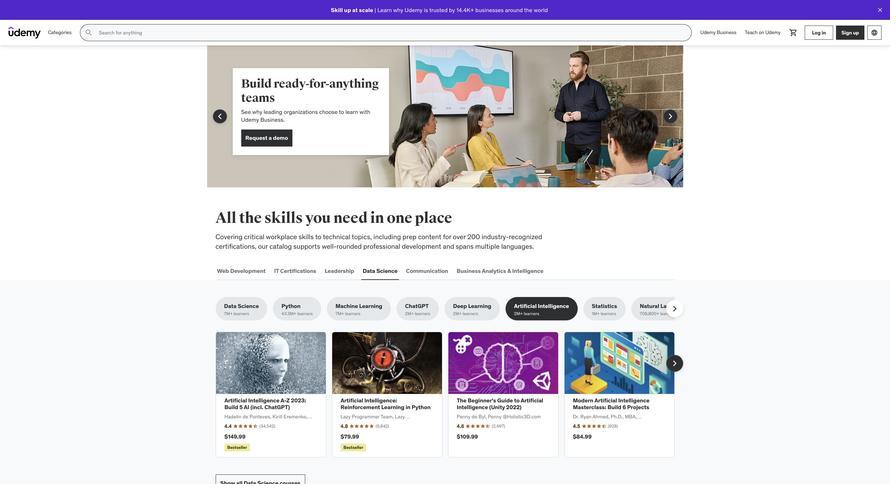 Task type: locate. For each thing, give the bounding box(es) containing it.
artificial for artificial intelligence: reinforcement learning in python
[[341, 397, 363, 405]]

and
[[443, 242, 454, 251]]

to up supports
[[315, 233, 322, 241]]

prep
[[403, 233, 417, 241]]

0 horizontal spatial business
[[457, 268, 481, 275]]

teach on udemy link
[[741, 24, 785, 41]]

request a demo link
[[241, 130, 292, 147]]

3 learners from the left
[[345, 312, 361, 317]]

3 2m+ from the left
[[514, 312, 523, 317]]

modern
[[573, 397, 594, 405]]

science
[[376, 268, 398, 275], [238, 303, 259, 310]]

a
[[269, 134, 272, 142]]

artificial inside artificial intelligence 2m+ learners
[[514, 303, 537, 310]]

all the skills you need in one place
[[216, 209, 452, 228]]

the up critical
[[239, 209, 262, 228]]

learn
[[346, 108, 358, 116]]

7m+ for machine learning
[[336, 312, 344, 317]]

6
[[623, 404, 626, 411]]

7m+
[[224, 312, 233, 317], [336, 312, 344, 317]]

guide
[[497, 397, 513, 405]]

0 vertical spatial python
[[282, 303, 301, 310]]

learning inside artificial intelligence: reinforcement learning in python
[[381, 404, 405, 411]]

build left 5
[[224, 404, 238, 411]]

professional
[[364, 242, 400, 251]]

up inside "sign up" link
[[853, 29, 859, 36]]

5
[[240, 404, 243, 411]]

next image
[[665, 111, 676, 122], [669, 304, 681, 315]]

skill up at scale | learn why udemy is trusted by 14.4k+ businesses around the world
[[331, 6, 548, 13]]

2 vertical spatial in
[[406, 404, 411, 411]]

2m+ inside deep learning 2m+ learners
[[453, 312, 462, 317]]

up
[[344, 6, 351, 13], [853, 29, 859, 36]]

machine
[[336, 303, 358, 310]]

&
[[508, 268, 511, 275]]

intelligence inside artificial intelligence a-z 2023: build 5 ai (incl. chatgpt)
[[248, 397, 280, 405]]

our
[[258, 242, 268, 251]]

business analytics & intelligence
[[457, 268, 544, 275]]

8 learners from the left
[[660, 312, 676, 317]]

1 horizontal spatial 2m+
[[453, 312, 462, 317]]

0 vertical spatial business
[[717, 29, 737, 36]]

topics,
[[352, 233, 372, 241]]

2022)
[[506, 404, 522, 411]]

2 horizontal spatial build
[[608, 404, 622, 411]]

1 horizontal spatial 7m+
[[336, 312, 344, 317]]

artificial inside artificial intelligence a-z 2023: build 5 ai (incl. chatgpt)
[[224, 397, 247, 405]]

including
[[374, 233, 401, 241]]

1 vertical spatial skills
[[299, 233, 314, 241]]

1 learners from the left
[[234, 312, 249, 317]]

natural language processing 709,800+ learners
[[640, 303, 718, 317]]

1 horizontal spatial in
[[406, 404, 411, 411]]

web development
[[217, 268, 266, 275]]

learners inside data science 7m+ learners
[[234, 312, 249, 317]]

z
[[286, 397, 290, 405]]

the left world
[[524, 6, 533, 13]]

4 learners from the left
[[415, 312, 430, 317]]

2 learners from the left
[[297, 312, 313, 317]]

place
[[415, 209, 452, 228]]

log in link
[[805, 26, 834, 40]]

0 horizontal spatial up
[[344, 6, 351, 13]]

business inside button
[[457, 268, 481, 275]]

1m+
[[592, 312, 600, 317]]

udemy business
[[701, 29, 737, 36]]

artificial inside modern artificial intelligence masterclass: build 6 projects
[[595, 397, 617, 405]]

learners
[[234, 312, 249, 317], [297, 312, 313, 317], [345, 312, 361, 317], [415, 312, 430, 317], [463, 312, 478, 317], [524, 312, 539, 317], [601, 312, 616, 317], [660, 312, 676, 317]]

0 vertical spatial next image
[[665, 111, 676, 122]]

sign up
[[842, 29, 859, 36]]

in right log
[[822, 29, 826, 36]]

business left teach
[[717, 29, 737, 36]]

2 horizontal spatial in
[[822, 29, 826, 36]]

in
[[822, 29, 826, 36], [370, 209, 384, 228], [406, 404, 411, 411]]

science down professional
[[376, 268, 398, 275]]

1 vertical spatial to
[[315, 233, 322, 241]]

chatgpt)
[[265, 404, 290, 411]]

0 vertical spatial science
[[376, 268, 398, 275]]

languages.
[[501, 242, 534, 251]]

0 vertical spatial carousel element
[[207, 46, 683, 188]]

2023:
[[291, 397, 306, 405]]

communication button
[[405, 263, 450, 280]]

0 vertical spatial to
[[339, 108, 344, 116]]

2 horizontal spatial to
[[514, 397, 520, 405]]

data inside data science 7m+ learners
[[224, 303, 237, 310]]

0 horizontal spatial in
[[370, 209, 384, 228]]

1 horizontal spatial build
[[241, 76, 272, 91]]

up right 'sign'
[[853, 29, 859, 36]]

learning for machine learning
[[359, 303, 382, 310]]

processing
[[688, 303, 718, 310]]

learners inside deep learning 2m+ learners
[[463, 312, 478, 317]]

learners inside machine learning 7m+ learners
[[345, 312, 361, 317]]

1 horizontal spatial up
[[853, 29, 859, 36]]

carousel element
[[207, 46, 683, 188], [216, 332, 683, 458]]

0 horizontal spatial to
[[315, 233, 322, 241]]

1 vertical spatial data
[[224, 303, 237, 310]]

skills up supports
[[299, 233, 314, 241]]

ai
[[244, 404, 249, 411]]

the
[[524, 6, 533, 13], [239, 209, 262, 228]]

businesses
[[476, 6, 504, 13]]

for
[[443, 233, 451, 241]]

learning right machine
[[359, 303, 382, 310]]

science inside data science 7m+ learners
[[238, 303, 259, 310]]

1 2m+ from the left
[[405, 312, 414, 317]]

python inside artificial intelligence: reinforcement learning in python
[[412, 404, 431, 411]]

43.3m+
[[282, 312, 296, 317]]

close image
[[877, 6, 884, 14]]

Search for anything text field
[[98, 27, 683, 39]]

the beginner's guide to artificial intelligence (unity 2022) link
[[457, 397, 543, 411]]

0 horizontal spatial the
[[239, 209, 262, 228]]

science inside button
[[376, 268, 398, 275]]

2 2m+ from the left
[[453, 312, 462, 317]]

artificial inside the beginner's guide to artificial intelligence (unity 2022)
[[521, 397, 543, 405]]

to inside covering critical workplace skills to technical topics, including prep content for over 200 industry-recognized certifications, our catalog supports well-rounded professional development and spans multiple languages.
[[315, 233, 322, 241]]

well-
[[322, 242, 337, 251]]

at
[[352, 6, 358, 13]]

trusted
[[429, 6, 448, 13]]

it
[[274, 268, 279, 275]]

0 vertical spatial data
[[363, 268, 375, 275]]

modern artificial intelligence masterclass: build 6 projects link
[[573, 397, 650, 411]]

skills up workplace
[[264, 209, 303, 228]]

content
[[418, 233, 442, 241]]

0 horizontal spatial why
[[252, 108, 262, 116]]

0 horizontal spatial science
[[238, 303, 259, 310]]

to right "guide" at the bottom right
[[514, 397, 520, 405]]

7m+ inside machine learning 7m+ learners
[[336, 312, 344, 317]]

build inside modern artificial intelligence masterclass: build 6 projects
[[608, 404, 622, 411]]

data science button
[[361, 263, 399, 280]]

1 vertical spatial next image
[[669, 304, 681, 315]]

modern artificial intelligence masterclass: build 6 projects
[[573, 397, 650, 411]]

around
[[505, 6, 523, 13]]

why right learn
[[393, 6, 403, 13]]

learning right reinforcement
[[381, 404, 405, 411]]

0 vertical spatial in
[[822, 29, 826, 36]]

1 vertical spatial why
[[252, 108, 262, 116]]

one
[[387, 209, 412, 228]]

artificial inside artificial intelligence: reinforcement learning in python
[[341, 397, 363, 405]]

covering
[[216, 233, 243, 241]]

with
[[360, 108, 370, 116]]

why
[[393, 6, 403, 13], [252, 108, 262, 116]]

2 7m+ from the left
[[336, 312, 344, 317]]

business down spans
[[457, 268, 481, 275]]

1 horizontal spatial the
[[524, 6, 533, 13]]

learning for deep learning
[[468, 303, 492, 310]]

7m+ inside data science 7m+ learners
[[224, 312, 233, 317]]

covering critical workplace skills to technical topics, including prep content for over 200 industry-recognized certifications, our catalog supports well-rounded professional development and spans multiple languages.
[[216, 233, 542, 251]]

1 horizontal spatial why
[[393, 6, 403, 13]]

0 horizontal spatial 7m+
[[224, 312, 233, 317]]

log in
[[812, 29, 826, 36]]

categories button
[[44, 24, 76, 41]]

(incl.
[[250, 404, 263, 411]]

1 vertical spatial python
[[412, 404, 431, 411]]

1 vertical spatial up
[[853, 29, 859, 36]]

1 vertical spatial business
[[457, 268, 481, 275]]

build up see
[[241, 76, 272, 91]]

up for sign
[[853, 29, 859, 36]]

learning inside machine learning 7m+ learners
[[359, 303, 382, 310]]

1 horizontal spatial science
[[376, 268, 398, 275]]

learners inside artificial intelligence 2m+ learners
[[524, 312, 539, 317]]

by
[[449, 6, 455, 13]]

709,800+
[[640, 312, 659, 317]]

udemy business link
[[696, 24, 741, 41]]

learning right deep
[[468, 303, 492, 310]]

5 learners from the left
[[463, 312, 478, 317]]

up for skill
[[344, 6, 351, 13]]

build left 6
[[608, 404, 622, 411]]

0 horizontal spatial data
[[224, 303, 237, 310]]

next image
[[669, 358, 681, 370]]

next image inside carousel element
[[665, 111, 676, 122]]

2m+ inside artificial intelligence 2m+ learners
[[514, 312, 523, 317]]

learning inside deep learning 2m+ learners
[[468, 303, 492, 310]]

to left learn
[[339, 108, 344, 116]]

2 vertical spatial to
[[514, 397, 520, 405]]

science down the development
[[238, 303, 259, 310]]

artificial intelligence a-z 2023: build 5 ai (incl. chatgpt) link
[[224, 397, 306, 411]]

shopping cart with 0 items image
[[789, 28, 798, 37]]

1 horizontal spatial python
[[412, 404, 431, 411]]

learners inside the python 43.3m+ learners
[[297, 312, 313, 317]]

skills inside covering critical workplace skills to technical topics, including prep content for over 200 industry-recognized certifications, our catalog supports well-rounded professional development and spans multiple languages.
[[299, 233, 314, 241]]

why inside build ready-for-anything teams see why leading organizations choose to learn with udemy business.
[[252, 108, 262, 116]]

1 vertical spatial science
[[238, 303, 259, 310]]

data inside button
[[363, 268, 375, 275]]

build inside artificial intelligence a-z 2023: build 5 ai (incl. chatgpt)
[[224, 404, 238, 411]]

in up including
[[370, 209, 384, 228]]

udemy image
[[9, 27, 41, 39]]

up left at
[[344, 6, 351, 13]]

critical
[[244, 233, 264, 241]]

1 7m+ from the left
[[224, 312, 233, 317]]

intelligence
[[512, 268, 544, 275], [538, 303, 569, 310], [248, 397, 280, 405], [618, 397, 650, 405], [457, 404, 488, 411]]

natural
[[640, 303, 660, 310]]

0 vertical spatial why
[[393, 6, 403, 13]]

communication
[[406, 268, 448, 275]]

6 learners from the left
[[524, 312, 539, 317]]

build
[[241, 76, 272, 91], [224, 404, 238, 411], [608, 404, 622, 411]]

1 horizontal spatial data
[[363, 268, 375, 275]]

build inside build ready-for-anything teams see why leading organizations choose to learn with udemy business.
[[241, 76, 272, 91]]

industry-
[[482, 233, 509, 241]]

intelligence inside button
[[512, 268, 544, 275]]

in right intelligence:
[[406, 404, 411, 411]]

in inside log in link
[[822, 29, 826, 36]]

1 vertical spatial carousel element
[[216, 332, 683, 458]]

0 horizontal spatial build
[[224, 404, 238, 411]]

why right see
[[252, 108, 262, 116]]

0 vertical spatial up
[[344, 6, 351, 13]]

machine learning 7m+ learners
[[336, 303, 382, 317]]

topic filters element
[[216, 298, 726, 321]]

0 horizontal spatial python
[[282, 303, 301, 310]]

0 horizontal spatial 2m+
[[405, 312, 414, 317]]

learning
[[359, 303, 382, 310], [468, 303, 492, 310], [381, 404, 405, 411]]

a-
[[281, 397, 286, 405]]

beginner's
[[468, 397, 496, 405]]

2 horizontal spatial 2m+
[[514, 312, 523, 317]]

certifications
[[280, 268, 316, 275]]

workplace
[[266, 233, 297, 241]]

7 learners from the left
[[601, 312, 616, 317]]

artificial intelligence: reinforcement learning in python
[[341, 397, 431, 411]]

1 horizontal spatial to
[[339, 108, 344, 116]]

7m+ for data science
[[224, 312, 233, 317]]

1 vertical spatial in
[[370, 209, 384, 228]]

2m+ inside chatgpt 2m+ learners
[[405, 312, 414, 317]]



Task type: describe. For each thing, give the bounding box(es) containing it.
carousel element containing build ready-for-anything teams
[[207, 46, 683, 188]]

artificial intelligence 2m+ learners
[[514, 303, 569, 317]]

chatgpt 2m+ learners
[[405, 303, 430, 317]]

technical
[[323, 233, 350, 241]]

sign up link
[[836, 26, 865, 40]]

intelligence:
[[365, 397, 397, 405]]

why for |
[[393, 6, 403, 13]]

statistics 1m+ learners
[[592, 303, 617, 317]]

artificial for artificial intelligence a-z 2023: build 5 ai (incl. chatgpt)
[[224, 397, 247, 405]]

rounded
[[337, 242, 362, 251]]

analytics
[[482, 268, 506, 275]]

masterclass:
[[573, 404, 607, 411]]

submit search image
[[85, 28, 93, 37]]

deep learning 2m+ learners
[[453, 303, 492, 317]]

chatgpt
[[405, 303, 429, 310]]

web development button
[[216, 263, 267, 280]]

language
[[661, 303, 687, 310]]

development
[[230, 268, 266, 275]]

1 horizontal spatial business
[[717, 29, 737, 36]]

on
[[759, 29, 765, 36]]

it certifications button
[[273, 263, 318, 280]]

0 vertical spatial the
[[524, 6, 533, 13]]

200
[[468, 233, 480, 241]]

supports
[[294, 242, 320, 251]]

demo
[[273, 134, 288, 142]]

leading
[[264, 108, 282, 116]]

over
[[453, 233, 466, 241]]

learners inside "natural language processing 709,800+ learners"
[[660, 312, 676, 317]]

teach on udemy
[[745, 29, 781, 36]]

leadership button
[[323, 263, 356, 280]]

in inside artificial intelligence: reinforcement learning in python
[[406, 404, 411, 411]]

leadership
[[325, 268, 354, 275]]

reinforcement
[[341, 404, 380, 411]]

world
[[534, 6, 548, 13]]

0 vertical spatial skills
[[264, 209, 303, 228]]

intelligence inside modern artificial intelligence masterclass: build 6 projects
[[618, 397, 650, 405]]

skill
[[331, 6, 343, 13]]

14.4k+
[[457, 6, 474, 13]]

learners inside chatgpt 2m+ learners
[[415, 312, 430, 317]]

need
[[334, 209, 368, 228]]

business analytics & intelligence button
[[455, 263, 545, 280]]

it certifications
[[274, 268, 316, 275]]

web
[[217, 268, 229, 275]]

carousel element containing artificial intelligence a-z 2023: build 5 ai (incl. chatgpt)
[[216, 332, 683, 458]]

business.
[[260, 116, 285, 123]]

statistics
[[592, 303, 617, 310]]

data science
[[363, 268, 398, 275]]

sign
[[842, 29, 852, 36]]

(unity
[[489, 404, 505, 411]]

|
[[375, 6, 376, 13]]

data for data science
[[363, 268, 375, 275]]

development
[[402, 242, 441, 251]]

2m+ for deep learning
[[453, 312, 462, 317]]

to inside the beginner's guide to artificial intelligence (unity 2022)
[[514, 397, 520, 405]]

artificial intelligence: reinforcement learning in python link
[[341, 397, 431, 411]]

scale
[[359, 6, 373, 13]]

spans
[[456, 242, 474, 251]]

udemy inside build ready-for-anything teams see why leading organizations choose to learn with udemy business.
[[241, 116, 259, 123]]

choose
[[319, 108, 338, 116]]

to inside build ready-for-anything teams see why leading organizations choose to learn with udemy business.
[[339, 108, 344, 116]]

learners inside statistics 1m+ learners
[[601, 312, 616, 317]]

why for teams
[[252, 108, 262, 116]]

intelligence inside artificial intelligence 2m+ learners
[[538, 303, 569, 310]]

science for data science 7m+ learners
[[238, 303, 259, 310]]

see
[[241, 108, 251, 116]]

science for data science
[[376, 268, 398, 275]]

recognized
[[509, 233, 542, 241]]

2m+ for artificial intelligence
[[514, 312, 523, 317]]

next image inside topic filters element
[[669, 304, 681, 315]]

organizations
[[284, 108, 318, 116]]

projects
[[627, 404, 650, 411]]

1 vertical spatial the
[[239, 209, 262, 228]]

intelligence inside the beginner's guide to artificial intelligence (unity 2022)
[[457, 404, 488, 411]]

artificial intelligence a-z 2023: build 5 ai (incl. chatgpt)
[[224, 397, 306, 411]]

request a demo
[[245, 134, 288, 142]]

artificial for artificial intelligence 2m+ learners
[[514, 303, 537, 310]]

choose a language image
[[871, 29, 878, 36]]

log
[[812, 29, 821, 36]]

ready-
[[274, 76, 309, 91]]

data science 7m+ learners
[[224, 303, 259, 317]]

learn
[[378, 6, 392, 13]]

categories
[[48, 29, 72, 36]]

data for data science 7m+ learners
[[224, 303, 237, 310]]

previous image
[[214, 111, 226, 122]]

teams
[[241, 91, 275, 106]]

catalog
[[270, 242, 292, 251]]

deep
[[453, 303, 467, 310]]

multiple
[[475, 242, 500, 251]]

anything
[[329, 76, 379, 91]]

the beginner's guide to artificial intelligence (unity 2022)
[[457, 397, 543, 411]]

python inside the python 43.3m+ learners
[[282, 303, 301, 310]]

you
[[305, 209, 331, 228]]



Task type: vqa. For each thing, say whether or not it's contained in the screenshot.
The Beginner's Guide to Artificial Intelligence (Unity 2022) Link
yes



